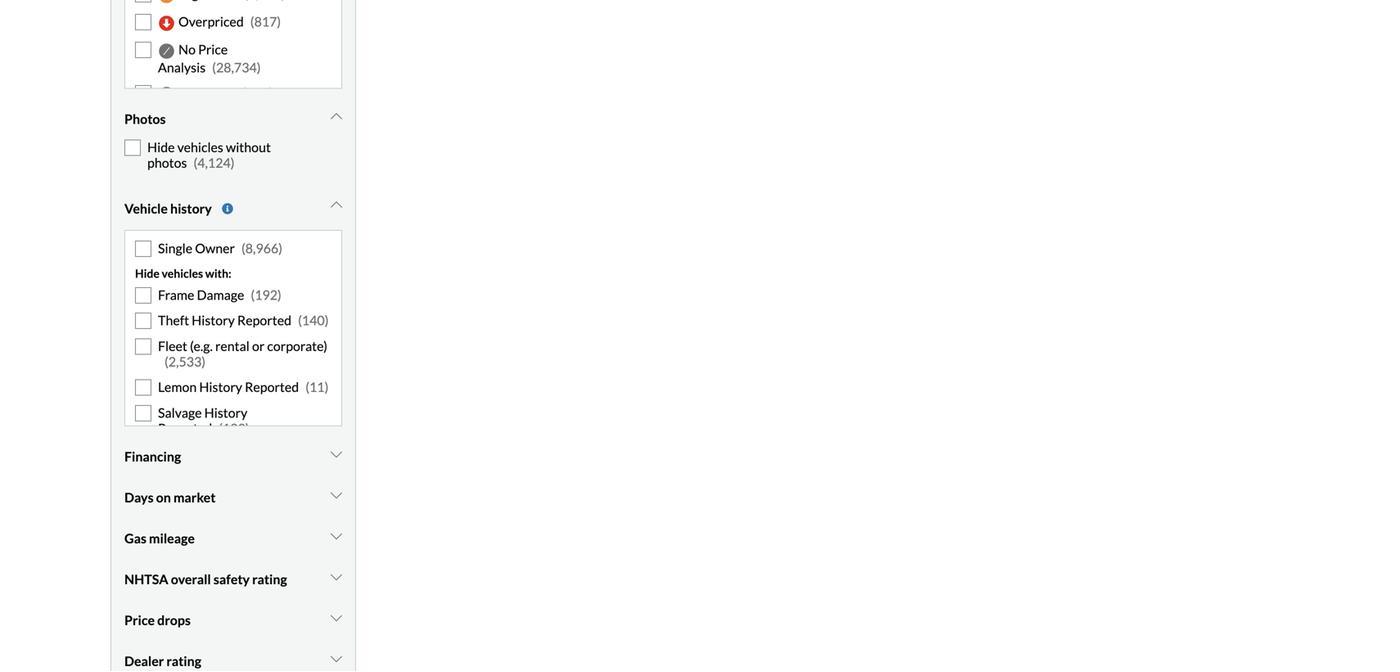 Task type: vqa. For each thing, say whether or not it's contained in the screenshot.
Los's IN
no



Task type: describe. For each thing, give the bounding box(es) containing it.
rental
[[215, 338, 250, 354]]

hide for hide vehicles without photos
[[147, 139, 175, 155]]

without
[[226, 139, 271, 155]]

history for theft
[[192, 312, 235, 328]]

no
[[178, 41, 196, 57]]

days on market button
[[124, 477, 342, 518]]

(180)
[[242, 85, 273, 101]]

days
[[124, 490, 154, 506]]

financing button
[[124, 436, 342, 477]]

gas
[[124, 531, 146, 547]]

lemon
[[158, 379, 197, 395]]

photos
[[147, 155, 187, 171]]

lemon history reported (11)
[[158, 379, 329, 395]]

single owner (8,966)
[[158, 240, 282, 256]]

hide vehicles with:
[[135, 266, 231, 280]]

nhtsa overall safety rating button
[[124, 559, 342, 600]]

days on market
[[124, 490, 216, 506]]

with:
[[205, 266, 231, 280]]

chevron down image for photos
[[331, 110, 342, 123]]

vehicles for with:
[[162, 266, 203, 280]]

nhtsa overall safety rating
[[124, 571, 287, 587]]

price inside 'price drops' dropdown button
[[124, 612, 155, 628]]

fleet
[[158, 338, 187, 354]]

theft history reported (140)
[[158, 312, 329, 328]]

financing
[[124, 449, 181, 465]]

photos button
[[124, 98, 342, 139]]

(2,533)
[[165, 354, 206, 370]]

photos
[[124, 111, 166, 127]]

(4,124)
[[194, 155, 235, 171]]

uncertain (180)
[[178, 85, 273, 101]]

reported for theft history reported
[[237, 312, 291, 328]]

reported for lemon history reported
[[245, 379, 299, 395]]

(28,734)
[[212, 59, 261, 75]]

chevron down image for price drops
[[331, 612, 342, 625]]

salvage
[[158, 405, 202, 421]]

vehicle
[[124, 200, 168, 216]]

fleet (e.g. rental or corporate) (2,533)
[[158, 338, 327, 370]]

price drops
[[124, 612, 191, 628]]

vehicles for without
[[177, 139, 223, 155]]

dealer
[[124, 653, 164, 669]]

(8,966)
[[241, 240, 282, 256]]



Task type: locate. For each thing, give the bounding box(es) containing it.
chevron down image inside photos dropdown button
[[331, 110, 342, 123]]

market
[[173, 490, 216, 506]]

history
[[170, 200, 212, 216]]

1 vertical spatial rating
[[166, 653, 201, 669]]

chevron down image for days on market
[[331, 489, 342, 502]]

4 chevron down image from the top
[[331, 653, 342, 666]]

1 vertical spatial price
[[124, 612, 155, 628]]

overall
[[171, 571, 211, 587]]

(199)
[[219, 420, 249, 436]]

reported down (192)
[[237, 312, 291, 328]]

vehicles
[[177, 139, 223, 155], [162, 266, 203, 280]]

chevron down image for nhtsa overall safety rating
[[331, 571, 342, 584]]

history inside salvage history reported
[[204, 405, 247, 421]]

rating right safety
[[252, 571, 287, 587]]

price right no
[[198, 41, 228, 57]]

2 chevron down image from the top
[[331, 448, 342, 461]]

0 vertical spatial price
[[198, 41, 228, 57]]

reported
[[237, 312, 291, 328], [245, 379, 299, 395], [158, 420, 212, 436]]

vehicle history
[[124, 200, 212, 216]]

safety
[[214, 571, 250, 587]]

dealer rating
[[124, 653, 201, 669]]

history down 'frame damage (192)'
[[192, 312, 235, 328]]

(e.g.
[[190, 338, 213, 354]]

vehicles up frame
[[162, 266, 203, 280]]

overpriced
[[178, 14, 244, 30]]

0 vertical spatial vehicles
[[177, 139, 223, 155]]

history up salvage history reported
[[199, 379, 242, 395]]

3 chevron down image from the top
[[331, 489, 342, 502]]

frame
[[158, 287, 194, 303]]

chevron down image for dealer rating
[[331, 653, 342, 666]]

2 chevron down image from the top
[[331, 530, 342, 543]]

hide up frame
[[135, 266, 159, 280]]

mileage
[[149, 531, 195, 547]]

1 horizontal spatial rating
[[252, 571, 287, 587]]

chevron down image inside financing dropdown button
[[331, 448, 342, 461]]

vehicle history button
[[124, 187, 342, 230]]

chevron down image for financing
[[331, 448, 342, 461]]

history for lemon
[[199, 379, 242, 395]]

(11)
[[306, 379, 329, 395]]

2 vertical spatial history
[[204, 405, 247, 421]]

chevron down image inside the days on market dropdown button
[[331, 489, 342, 502]]

reported down lemon
[[158, 420, 212, 436]]

corporate)
[[267, 338, 327, 354]]

history for salvage
[[204, 405, 247, 421]]

single
[[158, 240, 192, 256]]

overpriced (817)
[[178, 14, 281, 30]]

0 horizontal spatial rating
[[166, 653, 201, 669]]

view more image
[[222, 203, 233, 214]]

gas mileage button
[[124, 518, 342, 559]]

vehicles inside hide vehicles without photos
[[177, 139, 223, 155]]

history
[[192, 312, 235, 328], [199, 379, 242, 395], [204, 405, 247, 421]]

(140)
[[298, 312, 329, 328]]

no price analysis
[[158, 41, 228, 75]]

vehicles left without
[[177, 139, 223, 155]]

0 vertical spatial hide
[[147, 139, 175, 155]]

hide vehicles without photos
[[147, 139, 271, 171]]

4 chevron down image from the top
[[331, 612, 342, 625]]

rating right dealer
[[166, 653, 201, 669]]

hide inside hide vehicles without photos
[[147, 139, 175, 155]]

theft
[[158, 312, 189, 328]]

1 vertical spatial hide
[[135, 266, 159, 280]]

damage
[[197, 287, 244, 303]]

uncertain
[[178, 85, 236, 101]]

1 horizontal spatial price
[[198, 41, 228, 57]]

1 vertical spatial vehicles
[[162, 266, 203, 280]]

drops
[[157, 612, 191, 628]]

gas mileage
[[124, 531, 195, 547]]

0 vertical spatial reported
[[237, 312, 291, 328]]

salvage history reported
[[158, 405, 247, 436]]

chevron down image inside gas mileage dropdown button
[[331, 530, 342, 543]]

chevron down image
[[331, 110, 342, 123], [331, 530, 342, 543], [331, 571, 342, 584], [331, 612, 342, 625]]

chevron down image
[[331, 199, 342, 212], [331, 448, 342, 461], [331, 489, 342, 502], [331, 653, 342, 666]]

owner
[[195, 240, 235, 256]]

3 chevron down image from the top
[[331, 571, 342, 584]]

chevron down image inside 'price drops' dropdown button
[[331, 612, 342, 625]]

chevron down image inside "dealer rating" dropdown button
[[331, 653, 342, 666]]

reported down or
[[245, 379, 299, 395]]

chevron down image inside vehicle history dropdown button
[[331, 199, 342, 212]]

1 chevron down image from the top
[[331, 199, 342, 212]]

rating
[[252, 571, 287, 587], [166, 653, 201, 669]]

1 vertical spatial reported
[[245, 379, 299, 395]]

2 vertical spatial reported
[[158, 420, 212, 436]]

chevron down image inside nhtsa overall safety rating dropdown button
[[331, 571, 342, 584]]

hide for hide vehicles with:
[[135, 266, 159, 280]]

0 vertical spatial rating
[[252, 571, 287, 587]]

nhtsa
[[124, 571, 168, 587]]

price drops button
[[124, 600, 342, 641]]

price inside no price analysis
[[198, 41, 228, 57]]

frame damage (192)
[[158, 287, 281, 303]]

price left drops
[[124, 612, 155, 628]]

dealer rating button
[[124, 641, 342, 671]]

0 horizontal spatial price
[[124, 612, 155, 628]]

(817)
[[250, 14, 281, 30]]

1 chevron down image from the top
[[331, 110, 342, 123]]

reported inside salvage history reported
[[158, 420, 212, 436]]

or
[[252, 338, 265, 354]]

analysis
[[158, 59, 206, 75]]

(192)
[[251, 287, 281, 303]]

hide
[[147, 139, 175, 155], [135, 266, 159, 280]]

0 vertical spatial history
[[192, 312, 235, 328]]

on
[[156, 490, 171, 506]]

hide down photos
[[147, 139, 175, 155]]

chevron down image for gas mileage
[[331, 530, 342, 543]]

1 vertical spatial history
[[199, 379, 242, 395]]

price
[[198, 41, 228, 57], [124, 612, 155, 628]]

history down lemon history reported (11)
[[204, 405, 247, 421]]



